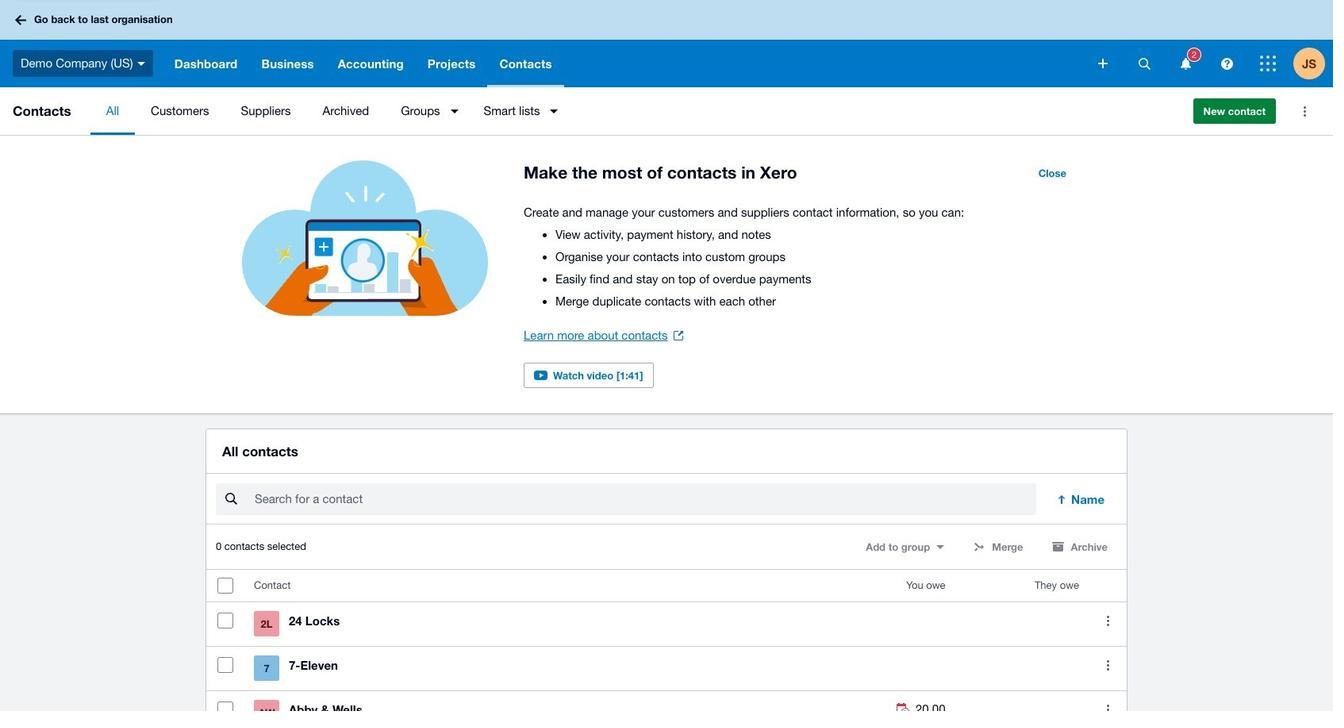 Task type: describe. For each thing, give the bounding box(es) containing it.
actions menu image
[[1289, 95, 1321, 127]]

0 horizontal spatial svg image
[[1098, 59, 1108, 68]]

2 more row options image from the top
[[1092, 694, 1124, 711]]



Task type: locate. For each thing, give the bounding box(es) containing it.
more row options image
[[1092, 605, 1124, 637], [1092, 694, 1124, 711]]

svg image
[[1260, 56, 1276, 71], [1221, 58, 1233, 69], [1098, 59, 1108, 68]]

svg image
[[15, 15, 26, 25], [1139, 58, 1150, 69], [1181, 58, 1191, 69], [137, 62, 145, 66]]

more row options image up more row options icon
[[1092, 605, 1124, 637]]

0 vertical spatial more row options image
[[1092, 605, 1124, 637]]

more row options image
[[1092, 649, 1124, 681]]

more row options image down more row options icon
[[1092, 694, 1124, 711]]

menu
[[90, 87, 1181, 135]]

banner
[[0, 0, 1333, 87]]

2 horizontal spatial svg image
[[1260, 56, 1276, 71]]

contact list table element
[[206, 570, 1127, 711]]

1 more row options image from the top
[[1092, 605, 1124, 637]]

Search for a contact field
[[253, 484, 1037, 514]]

1 vertical spatial more row options image
[[1092, 694, 1124, 711]]

1 horizontal spatial svg image
[[1221, 58, 1233, 69]]



Task type: vqa. For each thing, say whether or not it's contained in the screenshot.
menu
yes



